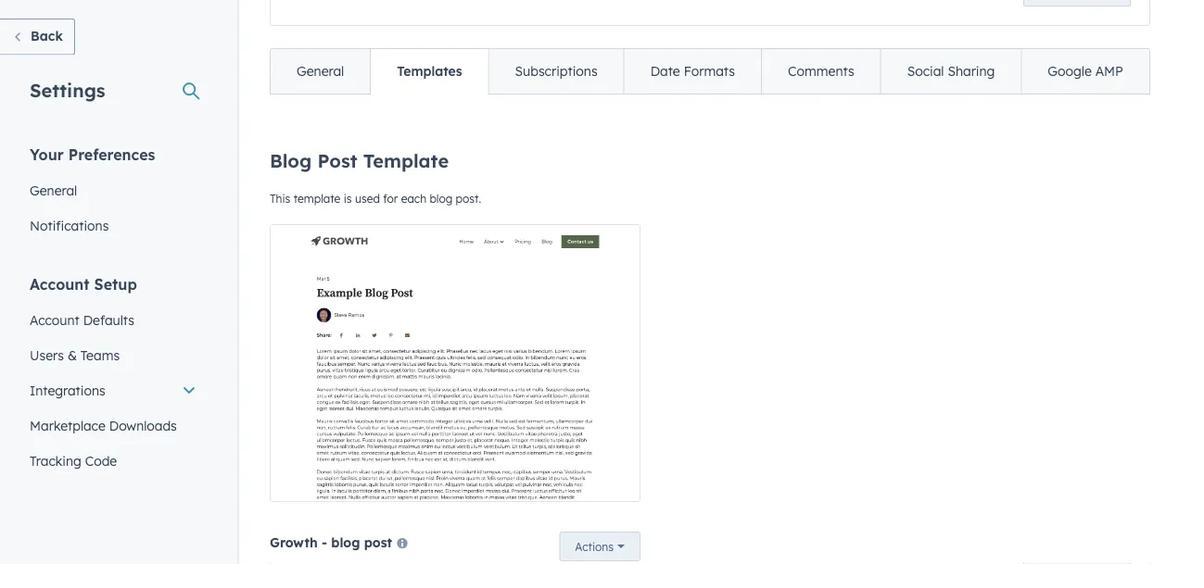 Task type: describe. For each thing, give the bounding box(es) containing it.
navigation containing general
[[270, 48, 1150, 95]]

is
[[344, 192, 352, 206]]

integrations button
[[19, 373, 208, 408]]

google amp button
[[1021, 49, 1149, 94]]

post
[[317, 149, 358, 172]]

setup
[[94, 275, 137, 293]]

templates
[[397, 63, 462, 79]]

template
[[363, 149, 449, 172]]

social sharing button
[[880, 49, 1021, 94]]

marketplace downloads link
[[19, 408, 208, 444]]

notifications
[[30, 217, 109, 234]]

comments
[[788, 63, 855, 79]]

social
[[907, 63, 944, 79]]

code
[[85, 453, 117, 469]]

sharing
[[948, 63, 995, 79]]

integrations
[[30, 382, 105, 399]]

back
[[31, 28, 63, 44]]

teams
[[81, 347, 120, 363]]

account for account defaults
[[30, 312, 80, 328]]

preferences
[[68, 145, 155, 164]]

blog
[[270, 149, 312, 172]]

back link
[[0, 19, 75, 55]]

downloads
[[109, 418, 177, 434]]

date
[[651, 63, 680, 79]]

google
[[1048, 63, 1092, 79]]

post.
[[456, 192, 481, 206]]

date formats button
[[624, 49, 761, 94]]

this
[[270, 192, 290, 206]]

1 vertical spatial blog
[[331, 535, 360, 551]]

used
[[355, 192, 380, 206]]

notifications link
[[19, 208, 208, 243]]

subscriptions button
[[488, 49, 624, 94]]

for
[[383, 192, 398, 206]]

actions
[[575, 540, 614, 554]]

your
[[30, 145, 64, 164]]

your preferences
[[30, 145, 155, 164]]

your preferences element
[[19, 144, 208, 243]]



Task type: locate. For each thing, give the bounding box(es) containing it.
0 vertical spatial account
[[30, 275, 90, 293]]

account setup
[[30, 275, 137, 293]]

formats
[[684, 63, 735, 79]]

account defaults
[[30, 312, 134, 328]]

each
[[401, 192, 427, 206]]

tracking code link
[[19, 444, 208, 479]]

0 vertical spatial general
[[297, 63, 344, 79]]

account setup element
[[19, 274, 208, 549]]

settings
[[30, 78, 105, 102]]

users & teams
[[30, 347, 120, 363]]

actions button
[[559, 532, 641, 562]]

comments button
[[761, 49, 880, 94]]

google amp
[[1048, 63, 1124, 79]]

1 vertical spatial general
[[30, 182, 77, 198]]

general inside button
[[297, 63, 344, 79]]

account defaults link
[[19, 303, 208, 338]]

general
[[297, 63, 344, 79], [30, 182, 77, 198]]

general link
[[19, 173, 208, 208]]

blog right -
[[331, 535, 360, 551]]

general for the general link
[[30, 182, 77, 198]]

1 vertical spatial account
[[30, 312, 80, 328]]

account for account setup
[[30, 275, 90, 293]]

1 horizontal spatial blog
[[430, 192, 453, 206]]

users
[[30, 347, 64, 363]]

0 horizontal spatial general
[[30, 182, 77, 198]]

templates button
[[370, 49, 488, 94]]

account
[[30, 275, 90, 293], [30, 312, 80, 328]]

marketplace
[[30, 418, 106, 434]]

blog right each
[[430, 192, 453, 206]]

users & teams link
[[19, 338, 208, 373]]

growth - blog post
[[270, 535, 392, 551]]

1 account from the top
[[30, 275, 90, 293]]

tracking
[[30, 453, 81, 469]]

-
[[322, 535, 327, 551]]

blog
[[430, 192, 453, 206], [331, 535, 360, 551]]

tracking code
[[30, 453, 117, 469]]

marketplace downloads
[[30, 418, 177, 434]]

amp
[[1096, 63, 1124, 79]]

social sharing
[[907, 63, 995, 79]]

this template is used for each blog post.
[[270, 192, 481, 206]]

subscriptions
[[515, 63, 598, 79]]

1 horizontal spatial general
[[297, 63, 344, 79]]

general button
[[271, 49, 370, 94]]

2 account from the top
[[30, 312, 80, 328]]

general inside the your preferences element
[[30, 182, 77, 198]]

blog post template
[[270, 149, 449, 172]]

&
[[68, 347, 77, 363]]

general for general button
[[297, 63, 344, 79]]

date formats
[[651, 63, 735, 79]]

0 horizontal spatial blog
[[331, 535, 360, 551]]

defaults
[[83, 312, 134, 328]]

0 vertical spatial blog
[[430, 192, 453, 206]]

account up account defaults
[[30, 275, 90, 293]]

post
[[364, 535, 392, 551]]

general up the post
[[297, 63, 344, 79]]

growth
[[270, 535, 318, 551]]

navigation
[[270, 48, 1150, 95]]

template
[[294, 192, 341, 206]]

account up users
[[30, 312, 80, 328]]

general down the your
[[30, 182, 77, 198]]



Task type: vqa. For each thing, say whether or not it's contained in the screenshot.
TASKS link
no



